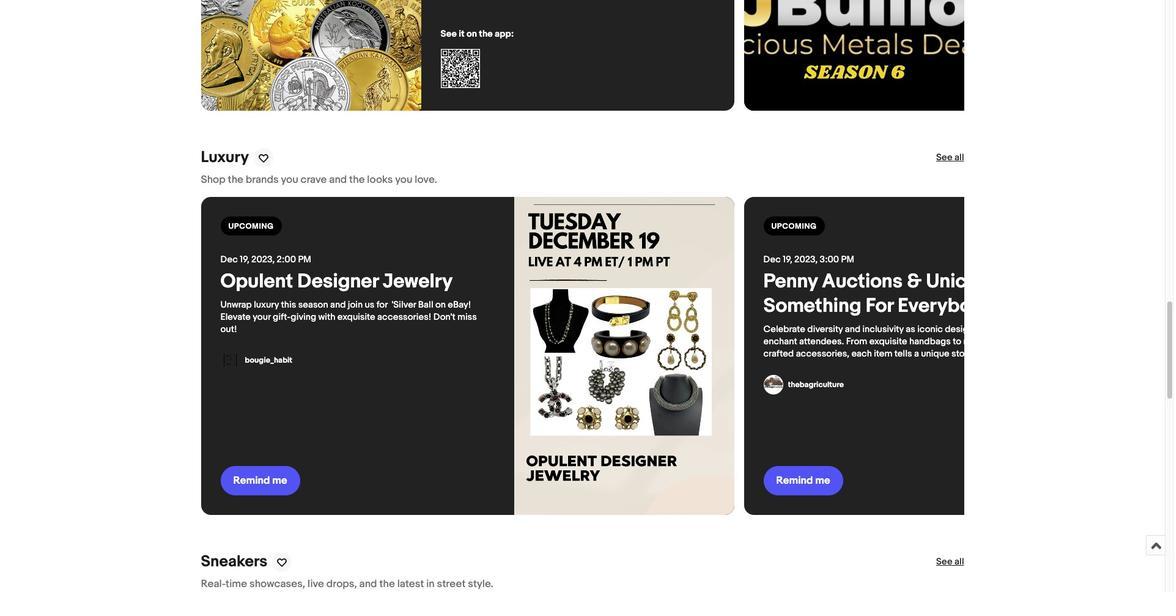 Task type: locate. For each thing, give the bounding box(es) containing it.
on right it
[[467, 28, 477, 40]]

2023, up 'opulent'
[[251, 254, 275, 266]]

0 horizontal spatial dec
[[221, 254, 238, 266]]

real-
[[201, 578, 226, 591]]

tells
[[895, 348, 912, 360]]

1 upcoming from the left
[[228, 222, 274, 231]]

see it on the app: link
[[201, 0, 734, 111]]

style.
[[468, 578, 494, 591]]

0 horizontal spatial remind me button
[[221, 466, 300, 496]]

pm inside dec 19, 2023, 2:00 pm opulent designer jewelry unwrap luxury this season and join us for  'silver ball on ebay! elevate your gift-giving with exquisite accessories! don't miss out!
[[298, 254, 311, 266]]

1 horizontal spatial 2023,
[[795, 254, 818, 266]]

exquisite
[[338, 312, 375, 323], [870, 336, 908, 348]]

2 remind from the left
[[777, 475, 813, 487]]

and inside dec 19, 2023, 2:00 pm opulent designer jewelry unwrap luxury this season and join us for  'silver ball on ebay! elevate your gift-giving with exquisite accessories! don't miss out!
[[330, 299, 346, 311]]

the
[[479, 28, 493, 40], [228, 174, 243, 186], [349, 174, 365, 186], [380, 578, 395, 591]]

as
[[906, 324, 916, 335]]

dec
[[221, 254, 238, 266], [764, 254, 781, 266]]

love.
[[415, 174, 437, 186]]

1 2023, from the left
[[251, 254, 275, 266]]

0 horizontal spatial on
[[435, 299, 446, 311]]

1 horizontal spatial you
[[395, 174, 413, 186]]

see all
[[936, 152, 964, 164], [936, 556, 964, 568]]

2 remind me button from the left
[[764, 466, 843, 496]]

you left crave
[[281, 174, 298, 186]]

season
[[298, 299, 328, 311]]

out!
[[221, 324, 237, 335]]

1 remind me button from the left
[[221, 466, 300, 496]]

2 see all link from the top
[[936, 556, 964, 569]]

1 all from the top
[[955, 152, 964, 164]]

remind me
[[233, 475, 287, 487], [777, 475, 831, 487]]

brands
[[246, 174, 279, 186]]

remind me for luxury
[[233, 475, 287, 487]]

this
[[281, 299, 296, 311]]

remind me button for something
[[764, 466, 843, 496]]

2 you from the left
[[395, 174, 413, 186]]

pm right 3:00
[[841, 254, 855, 266]]

the left latest
[[380, 578, 395, 591]]

remind me button
[[221, 466, 300, 496], [764, 466, 843, 496]]

upcoming
[[228, 222, 274, 231], [772, 222, 817, 231]]

1 vertical spatial see all
[[936, 556, 964, 568]]

and up from
[[845, 324, 861, 335]]

exquisite down join in the left of the page
[[338, 312, 375, 323]]

2023, for penny
[[795, 254, 818, 266]]

meticulously
[[964, 336, 1017, 348]]

you left "love."
[[395, 174, 413, 186]]

0 vertical spatial see
[[441, 28, 457, 40]]

1 vertical spatial all
[[955, 556, 964, 568]]

2 pm from the left
[[841, 254, 855, 266]]

2 remind me from the left
[[777, 475, 831, 487]]

1 horizontal spatial remind me button
[[764, 466, 843, 496]]

0 horizontal spatial upcoming
[[228, 222, 274, 231]]

1 vertical spatial see all link
[[936, 556, 964, 569]]

2023, left 3:00
[[795, 254, 818, 266]]

2 upcoming from the left
[[772, 222, 817, 231]]

for
[[377, 299, 388, 311]]

pm
[[298, 254, 311, 266], [841, 254, 855, 266]]

exquisite up item on the right bottom
[[870, 336, 908, 348]]

item
[[874, 348, 893, 360]]

1 see all link from the top
[[936, 152, 964, 164]]

from
[[846, 336, 868, 348]]

dec up penny on the top
[[764, 254, 781, 266]]

dec for opulent designer jewelry
[[221, 254, 238, 266]]

a
[[914, 348, 919, 360]]

remind
[[233, 475, 270, 487], [777, 475, 813, 487]]

sneakers
[[201, 553, 268, 572]]

thebagriculture image
[[764, 375, 783, 395]]

see for luxury
[[936, 152, 953, 164]]

1 vertical spatial see
[[936, 152, 953, 164]]

2 dec from the left
[[764, 254, 781, 266]]

19, for opulent designer jewelry
[[240, 254, 249, 266]]

upcoming up penny on the top
[[772, 222, 817, 231]]

0 horizontal spatial 2023,
[[251, 254, 275, 266]]

0 vertical spatial see all
[[936, 152, 964, 164]]

penny
[[764, 270, 818, 294]]

ebay!
[[448, 299, 471, 311]]

everybody
[[898, 294, 994, 318]]

see all link for sneakers
[[936, 556, 964, 569]]

19,
[[240, 254, 249, 266], [783, 254, 793, 266]]

dec for penny auctions & unicorns: something for everybody
[[764, 254, 781, 266]]

1 remind from the left
[[233, 475, 270, 487]]

and up "with"
[[330, 299, 346, 311]]

drops,
[[327, 578, 357, 591]]

1 horizontal spatial me
[[816, 475, 831, 487]]

1 horizontal spatial exquisite
[[870, 336, 908, 348]]

me for something
[[816, 475, 831, 487]]

opulent
[[221, 270, 293, 294]]

exquisite inside dec 19, 2023, 2:00 pm opulent designer jewelry unwrap luxury this season and join us for  'silver ball on ebay! elevate your gift-giving with exquisite accessories! don't miss out!
[[338, 312, 375, 323]]

it
[[459, 28, 465, 40]]

dec inside dec 19, 2023, 3:00 pm penny auctions & unicorns: something for everybody celebrate diversity and inclusivity as iconic designer pieces enchant attendees. from exquisite handbags to meticulously crafted accessories, each item tells a unique story.
[[764, 254, 781, 266]]

auctions
[[822, 270, 903, 294]]

pm for designer
[[298, 254, 311, 266]]

opulent designer jewelry image
[[514, 197, 734, 515]]

1 horizontal spatial 19,
[[783, 254, 793, 266]]

0 vertical spatial see all link
[[936, 152, 964, 164]]

2 see all from the top
[[936, 556, 964, 568]]

me for luxury
[[272, 475, 287, 487]]

remind for luxury
[[233, 475, 270, 487]]

don't
[[434, 312, 456, 323]]

all for sneakers
[[955, 556, 964, 568]]

2 2023, from the left
[[795, 254, 818, 266]]

accessories!
[[377, 312, 431, 323]]

0 horizontal spatial pm
[[298, 254, 311, 266]]

dec 19, 2023, 2:00 pm opulent designer jewelry unwrap luxury this season and join us for  'silver ball on ebay! elevate your gift-giving with exquisite accessories! don't miss out!
[[221, 254, 479, 335]]

and
[[329, 174, 347, 186], [330, 299, 346, 311], [845, 324, 861, 335], [359, 578, 377, 591]]

2 vertical spatial see
[[936, 556, 953, 568]]

pm right 2:00
[[298, 254, 311, 266]]

on
[[467, 28, 477, 40], [435, 299, 446, 311]]

1 vertical spatial exquisite
[[870, 336, 908, 348]]

2023,
[[251, 254, 275, 266], [795, 254, 818, 266]]

handbags
[[910, 336, 951, 348]]

19, up penny on the top
[[783, 254, 793, 266]]

2 all from the top
[[955, 556, 964, 568]]

19, for penny auctions & unicorns: something for everybody
[[783, 254, 793, 266]]

0 vertical spatial all
[[955, 152, 964, 164]]

on up don't
[[435, 299, 446, 311]]

1 pm from the left
[[298, 254, 311, 266]]

ball
[[418, 299, 433, 311]]

2023, inside dec 19, 2023, 3:00 pm penny auctions & unicorns: something for everybody celebrate diversity and inclusivity as iconic designer pieces enchant attendees. from exquisite handbags to meticulously crafted accessories, each item tells a unique story.
[[795, 254, 818, 266]]

each
[[852, 348, 872, 360]]

0 vertical spatial exquisite
[[338, 312, 375, 323]]

1 me from the left
[[272, 475, 287, 487]]

1 horizontal spatial dec
[[764, 254, 781, 266]]

19, up 'opulent'
[[240, 254, 249, 266]]

latest
[[397, 578, 424, 591]]

0 horizontal spatial exquisite
[[338, 312, 375, 323]]

1 horizontal spatial upcoming
[[772, 222, 817, 231]]

join
[[348, 299, 363, 311]]

inclusivity
[[863, 324, 904, 335]]

0 horizontal spatial 19,
[[240, 254, 249, 266]]

upcoming down the brands
[[228, 222, 274, 231]]

designer
[[298, 270, 379, 294]]

0 vertical spatial on
[[467, 28, 477, 40]]

us
[[365, 299, 375, 311]]

dec inside dec 19, 2023, 2:00 pm opulent designer jewelry unwrap luxury this season and join us for  'silver ball on ebay! elevate your gift-giving with exquisite accessories! don't miss out!
[[221, 254, 238, 266]]

0 horizontal spatial remind me
[[233, 475, 287, 487]]

see
[[441, 28, 457, 40], [936, 152, 953, 164], [936, 556, 953, 568]]

0 horizontal spatial you
[[281, 174, 298, 186]]

2023, inside dec 19, 2023, 2:00 pm opulent designer jewelry unwrap luxury this season and join us for  'silver ball on ebay! elevate your gift-giving with exquisite accessories! don't miss out!
[[251, 254, 275, 266]]

dec up 'opulent'
[[221, 254, 238, 266]]

2 19, from the left
[[783, 254, 793, 266]]

gift-
[[273, 312, 291, 323]]

you
[[281, 174, 298, 186], [395, 174, 413, 186]]

19, inside dec 19, 2023, 2:00 pm opulent designer jewelry unwrap luxury this season and join us for  'silver ball on ebay! elevate your gift-giving with exquisite accessories! don't miss out!
[[240, 254, 249, 266]]

showcases,
[[250, 578, 305, 591]]

1 vertical spatial on
[[435, 299, 446, 311]]

1 horizontal spatial remind me
[[777, 475, 831, 487]]

for
[[866, 294, 894, 318]]

1 dec from the left
[[221, 254, 238, 266]]

1 horizontal spatial remind
[[777, 475, 813, 487]]

1 see all from the top
[[936, 152, 964, 164]]

2 me from the left
[[816, 475, 831, 487]]

see all link
[[936, 152, 964, 164], [936, 556, 964, 569]]

all for luxury
[[955, 152, 964, 164]]

and right crave
[[329, 174, 347, 186]]

0 horizontal spatial me
[[272, 475, 287, 487]]

me
[[272, 475, 287, 487], [816, 475, 831, 487]]

1 19, from the left
[[240, 254, 249, 266]]

something
[[764, 294, 862, 318]]

19, inside dec 19, 2023, 3:00 pm penny auctions & unicorns: something for everybody celebrate diversity and inclusivity as iconic designer pieces enchant attendees. from exquisite handbags to meticulously crafted accessories, each item tells a unique story.
[[783, 254, 793, 266]]

pm inside dec 19, 2023, 3:00 pm penny auctions & unicorns: something for everybody celebrate diversity and inclusivity as iconic designer pieces enchant attendees. from exquisite handbags to meticulously crafted accessories, each item tells a unique story.
[[841, 254, 855, 266]]

2:00
[[277, 254, 296, 266]]

0 horizontal spatial remind
[[233, 475, 270, 487]]

1 remind me from the left
[[233, 475, 287, 487]]

1 horizontal spatial pm
[[841, 254, 855, 266]]

all
[[955, 152, 964, 164], [955, 556, 964, 568]]



Task type: describe. For each thing, give the bounding box(es) containing it.
thebagriculture link
[[764, 375, 844, 395]]

luxury
[[201, 148, 249, 167]]

and right drops,
[[359, 578, 377, 591]]

live
[[308, 578, 324, 591]]

the left looks
[[349, 174, 365, 186]]

see all link for luxury
[[936, 152, 964, 164]]

unique
[[921, 348, 950, 360]]

accessories,
[[796, 348, 850, 360]]

thebagriculture
[[788, 380, 844, 390]]

'silver
[[392, 299, 416, 311]]

dec 19, 2023, 3:00 pm penny auctions & unicorns: something for everybody celebrate diversity and inclusivity as iconic designer pieces enchant attendees. from exquisite handbags to meticulously crafted accessories, each item tells a unique story.
[[764, 254, 1019, 360]]

designer
[[945, 324, 982, 335]]

1 horizontal spatial on
[[467, 28, 477, 40]]

elevate
[[221, 312, 251, 323]]

bougie_habit image
[[221, 351, 240, 370]]

bougie_habit
[[245, 356, 292, 365]]

iconic
[[918, 324, 943, 335]]

qrcode image
[[441, 49, 480, 88]]

see it on the app:
[[441, 28, 514, 40]]

miss
[[458, 312, 477, 323]]

and inside dec 19, 2023, 3:00 pm penny auctions & unicorns: something for everybody celebrate diversity and inclusivity as iconic designer pieces enchant attendees. from exquisite handbags to meticulously crafted accessories, each item tells a unique story.
[[845, 324, 861, 335]]

enchant
[[764, 336, 797, 348]]

shop the brands you crave and the looks you love.
[[201, 174, 437, 186]]

real-time showcases, live drops, and the latest in street style.
[[201, 578, 494, 591]]

time
[[226, 578, 247, 591]]

celebrate
[[764, 324, 806, 335]]

remind me button for luxury
[[221, 466, 300, 496]]

in
[[426, 578, 435, 591]]

story.
[[952, 348, 975, 360]]

unicorns:
[[926, 270, 1013, 294]]

remind for something
[[777, 475, 813, 487]]

the left app: on the left top of the page
[[479, 28, 493, 40]]

see for sneakers
[[936, 556, 953, 568]]

pieces
[[984, 324, 1013, 335]]

jewelry
[[383, 270, 453, 294]]

on inside dec 19, 2023, 2:00 pm opulent designer jewelry unwrap luxury this season and join us for  'silver ball on ebay! elevate your gift-giving with exquisite accessories! don't miss out!
[[435, 299, 446, 311]]

crafted
[[764, 348, 794, 360]]

attendees.
[[799, 336, 844, 348]]

giving
[[291, 312, 316, 323]]

upcoming for opulent
[[228, 222, 274, 231]]

to
[[953, 336, 962, 348]]

street
[[437, 578, 466, 591]]

3:00
[[820, 254, 839, 266]]

shop
[[201, 174, 226, 186]]

diversity
[[808, 324, 843, 335]]

the right "shop"
[[228, 174, 243, 186]]

&
[[907, 270, 922, 294]]

app:
[[495, 28, 514, 40]]

looks
[[367, 174, 393, 186]]

upcoming for penny
[[772, 222, 817, 231]]

see all for luxury
[[936, 152, 964, 164]]

2023, for opulent
[[251, 254, 275, 266]]

exquisite inside dec 19, 2023, 3:00 pm penny auctions & unicorns: something for everybody celebrate diversity and inclusivity as iconic designer pieces enchant attendees. from exquisite handbags to meticulously crafted accessories, each item tells a unique story.
[[870, 336, 908, 348]]

crave
[[301, 174, 327, 186]]

1 you from the left
[[281, 174, 298, 186]]

luxury
[[254, 299, 279, 311]]

see all for sneakers
[[936, 556, 964, 568]]

remind me for something
[[777, 475, 831, 487]]

bougie_habit link
[[221, 351, 292, 370]]

buck n' go psychos triple header season 6, episode 49 image
[[744, 0, 964, 111]]

u.s. coins and jewelry bullion blowout event! our biggest sale of the year! image
[[201, 0, 421, 111]]

unwrap
[[221, 299, 252, 311]]

pm for auctions
[[841, 254, 855, 266]]

your
[[253, 312, 271, 323]]

with
[[318, 312, 336, 323]]



Task type: vqa. For each thing, say whether or not it's contained in the screenshot.
the top Watchlist
no



